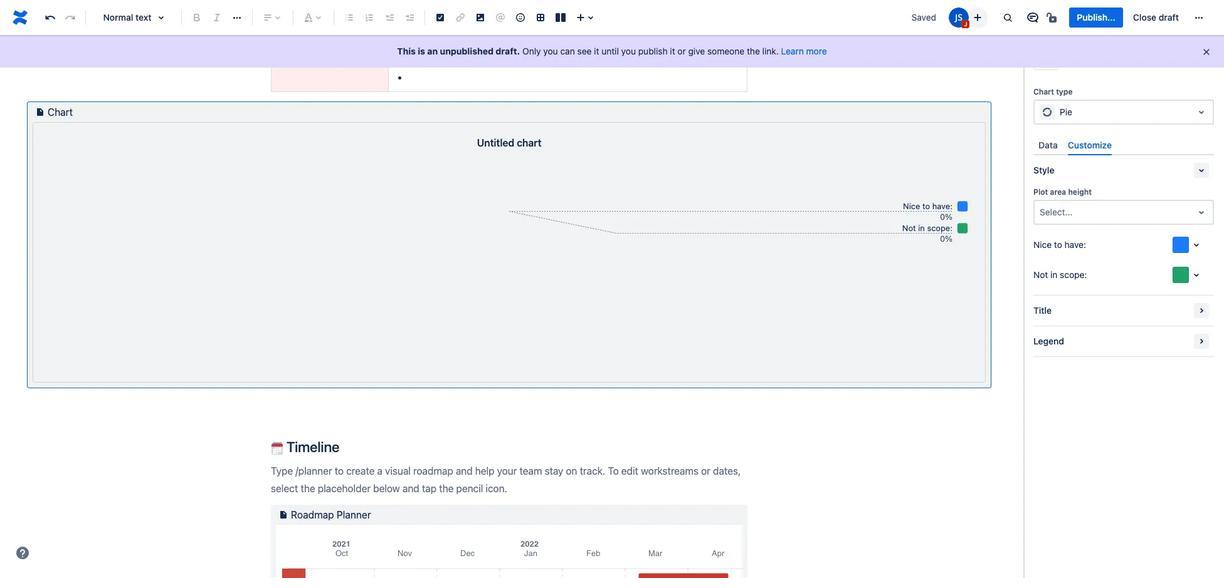 Task type: describe. For each thing, give the bounding box(es) containing it.
outdent ⇧tab image
[[382, 10, 397, 25]]

action item image
[[433, 10, 448, 25]]

type
[[1056, 87, 1073, 97]]

is
[[418, 46, 425, 56]]

scope:
[[1060, 270, 1087, 281]]

select...
[[1040, 207, 1073, 218]]

indent tab image
[[402, 10, 417, 25]]

close draft button
[[1126, 8, 1187, 28]]

jacob simon image
[[949, 8, 969, 28]]

close image
[[1197, 48, 1212, 63]]

confluence image
[[10, 8, 30, 28]]

redo ⌘⇧z image
[[63, 10, 78, 25]]

link.
[[763, 46, 779, 56]]

nice to have:
[[1034, 240, 1086, 250]]

in
[[1051, 270, 1058, 281]]

chart for chart type
[[1069, 52, 1091, 63]]

title
[[1034, 306, 1052, 316]]

1 vertical spatial chart
[[1034, 87, 1054, 97]]

saved
[[912, 12, 937, 23]]

more image
[[1192, 10, 1207, 25]]

chart for untitled chart
[[48, 107, 73, 118]]

normal text
[[103, 12, 152, 23]]

close draft
[[1133, 12, 1179, 23]]

pie chart image
[[1040, 105, 1055, 120]]

area
[[1050, 188, 1067, 197]]

text
[[136, 12, 152, 23]]

only
[[523, 46, 541, 56]]

link image
[[453, 10, 468, 25]]

emoji image
[[513, 10, 528, 25]]

publish
[[638, 46, 668, 56]]

roadmap
[[291, 510, 334, 521]]

legend
[[1034, 336, 1065, 347]]

publish...
[[1077, 12, 1116, 23]]

learn
[[781, 46, 804, 56]]

close
[[1133, 12, 1157, 23]]

no restrictions image
[[1046, 10, 1061, 25]]

not in scope:
[[1034, 270, 1087, 281]]

2 it from the left
[[670, 46, 675, 56]]

find and replace image
[[1001, 10, 1016, 25]]

the
[[747, 46, 760, 56]]

untitled chart
[[477, 138, 542, 149]]

1 it from the left
[[594, 46, 599, 56]]

more formatting image
[[230, 10, 245, 25]]

draft.
[[496, 46, 520, 56]]

unpublished
[[440, 46, 494, 56]]

meetings
[[409, 52, 451, 64]]



Task type: locate. For each thing, give the bounding box(es) containing it.
tab list
[[1034, 135, 1214, 156]]

dismiss image
[[1202, 47, 1212, 57]]

layouts image
[[553, 10, 568, 25]]

normal
[[103, 12, 133, 23]]

planner
[[337, 510, 371, 521]]

this is an unpublished draft. only you can see it until you publish it or give someone the link. learn more
[[397, 46, 827, 56]]

tab list containing data
[[1034, 135, 1214, 156]]

plot area height
[[1034, 188, 1092, 197]]

roadmap planner
[[291, 510, 371, 521]]

publish... button
[[1070, 8, 1123, 28]]

learn more link
[[781, 46, 827, 56]]

table image
[[533, 10, 548, 25]]

undo ⌘z image
[[43, 10, 58, 25]]

have:
[[1065, 240, 1086, 250]]

confluence image
[[10, 8, 30, 28]]

give
[[688, 46, 705, 56]]

numbered list ⌘⇧7 image
[[362, 10, 377, 25]]

it right the see
[[594, 46, 599, 56]]

normal text button
[[91, 4, 176, 31]]

0 horizontal spatial chart
[[48, 107, 73, 118]]

help image
[[15, 546, 30, 561]]

0 horizontal spatial you
[[543, 46, 558, 56]]

Plot area height text field
[[1040, 206, 1042, 219]]

you
[[543, 46, 558, 56], [621, 46, 636, 56]]

roadmap planner image
[[276, 508, 291, 523]]

it
[[594, 46, 599, 56], [670, 46, 675, 56]]

nice
[[1034, 240, 1052, 250]]

untitled
[[477, 138, 514, 149]]

0 vertical spatial chart
[[1069, 52, 1091, 63]]

more
[[806, 46, 827, 56]]

plot
[[1034, 188, 1048, 197]]

you left can
[[543, 46, 558, 56]]

2 vertical spatial chart
[[48, 107, 73, 118]]

bold ⌘b image
[[189, 10, 204, 25]]

italic ⌘i image
[[210, 10, 225, 25]]

timeline
[[284, 439, 340, 456]]

1 vertical spatial chart image
[[33, 105, 48, 120]]

0 horizontal spatial chart image
[[33, 105, 48, 120]]

see
[[577, 46, 592, 56]]

chart image
[[1039, 50, 1054, 65], [33, 105, 48, 120]]

:calendar_spiral: image
[[271, 443, 284, 455], [271, 443, 284, 455]]

pie
[[1060, 107, 1073, 117]]

1 horizontal spatial it
[[670, 46, 675, 56]]

customize
[[1068, 140, 1112, 151]]

you right until
[[621, 46, 636, 56]]

chart image for untitled
[[33, 105, 48, 120]]

to
[[1054, 240, 1063, 250]]

chart type
[[1034, 87, 1073, 97]]

invite to edit image
[[971, 10, 986, 25]]

until
[[602, 46, 619, 56]]

someone
[[708, 46, 745, 56]]

2 horizontal spatial chart
[[1069, 52, 1091, 63]]

chart
[[517, 138, 542, 149]]

chart
[[1069, 52, 1091, 63], [1034, 87, 1054, 97], [48, 107, 73, 118]]

mention image
[[493, 10, 508, 25]]

chart image for chart
[[1039, 50, 1054, 65]]

1 you from the left
[[543, 46, 558, 56]]

draft
[[1159, 12, 1179, 23]]

open image
[[1194, 205, 1209, 220]]

style
[[1034, 165, 1055, 176]]

data
[[1039, 140, 1058, 151]]

not
[[1034, 270, 1048, 281]]

nice to have: image
[[1189, 238, 1204, 253]]

or
[[678, 46, 686, 56]]

expand image
[[1194, 334, 1209, 350]]

can
[[560, 46, 575, 56]]

open image
[[1194, 105, 1209, 120]]

2 you from the left
[[621, 46, 636, 56]]

bullet list ⌘⇧8 image
[[342, 10, 357, 25]]

add image, video, or file image
[[473, 10, 488, 25]]

not in scope: image
[[1189, 268, 1204, 283]]

comment icon image
[[1026, 10, 1041, 25]]

1 horizontal spatial chart image
[[1039, 50, 1054, 65]]

0 vertical spatial chart image
[[1039, 50, 1054, 65]]

0 horizontal spatial it
[[594, 46, 599, 56]]

this
[[397, 46, 416, 56]]

an
[[427, 46, 438, 56]]

1 horizontal spatial chart
[[1034, 87, 1054, 97]]

height
[[1069, 188, 1092, 197]]

expand image
[[1194, 304, 1209, 319]]

1 horizontal spatial you
[[621, 46, 636, 56]]

collapse image
[[1194, 163, 1209, 178]]

it left or
[[670, 46, 675, 56]]



Task type: vqa. For each thing, say whether or not it's contained in the screenshot.
cell options
no



